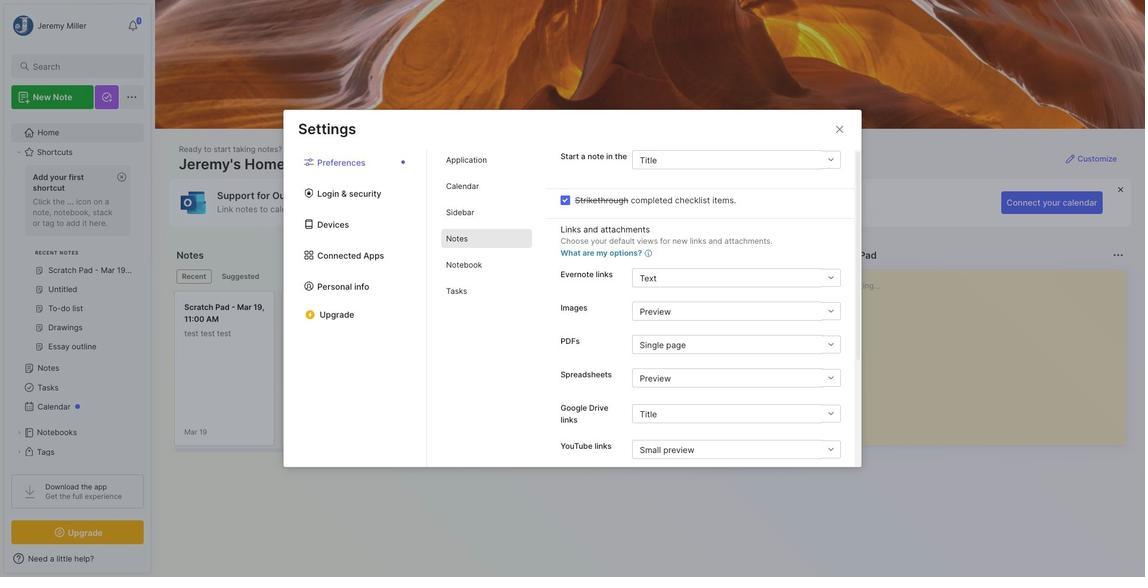 Task type: describe. For each thing, give the bounding box(es) containing it.
Choose default view option for Images field
[[632, 302, 841, 321]]

tree inside main element
[[4, 116, 151, 507]]

Choose default view option for Evernote links field
[[632, 269, 841, 288]]

close image
[[833, 122, 847, 137]]

Search text field
[[33, 61, 133, 72]]

Start a new note in the body or title. field
[[632, 151, 841, 170]]

none search field inside main element
[[33, 59, 133, 73]]

expand notebooks image
[[16, 430, 23, 437]]



Task type: locate. For each thing, give the bounding box(es) containing it.
None search field
[[33, 59, 133, 73]]

Choose default view option for YouTube links field
[[632, 441, 841, 460]]

tab list
[[284, 151, 427, 467], [427, 151, 546, 467], [177, 270, 800, 284]]

Choose default view option for Spreadsheets field
[[632, 369, 841, 388]]

Select48 checkbox
[[561, 196, 570, 205]]

Start writing… text field
[[829, 270, 1126, 436]]

row group
[[174, 291, 926, 453]]

expand tags image
[[16, 449, 23, 456]]

tab
[[441, 151, 532, 170], [441, 177, 532, 196], [441, 203, 532, 222], [441, 229, 532, 248], [441, 256, 532, 275], [177, 270, 212, 284], [216, 270, 265, 284], [441, 282, 532, 301]]

tree
[[4, 116, 151, 507]]

main element
[[0, 0, 155, 578]]

Choose default view option for PDFs field
[[632, 336, 841, 355]]

group inside tree
[[11, 162, 137, 364]]

Choose default view option for Google Drive links field
[[632, 405, 841, 424]]

group
[[11, 162, 137, 364]]



Task type: vqa. For each thing, say whether or not it's contained in the screenshot.
search box in the main Element
yes



